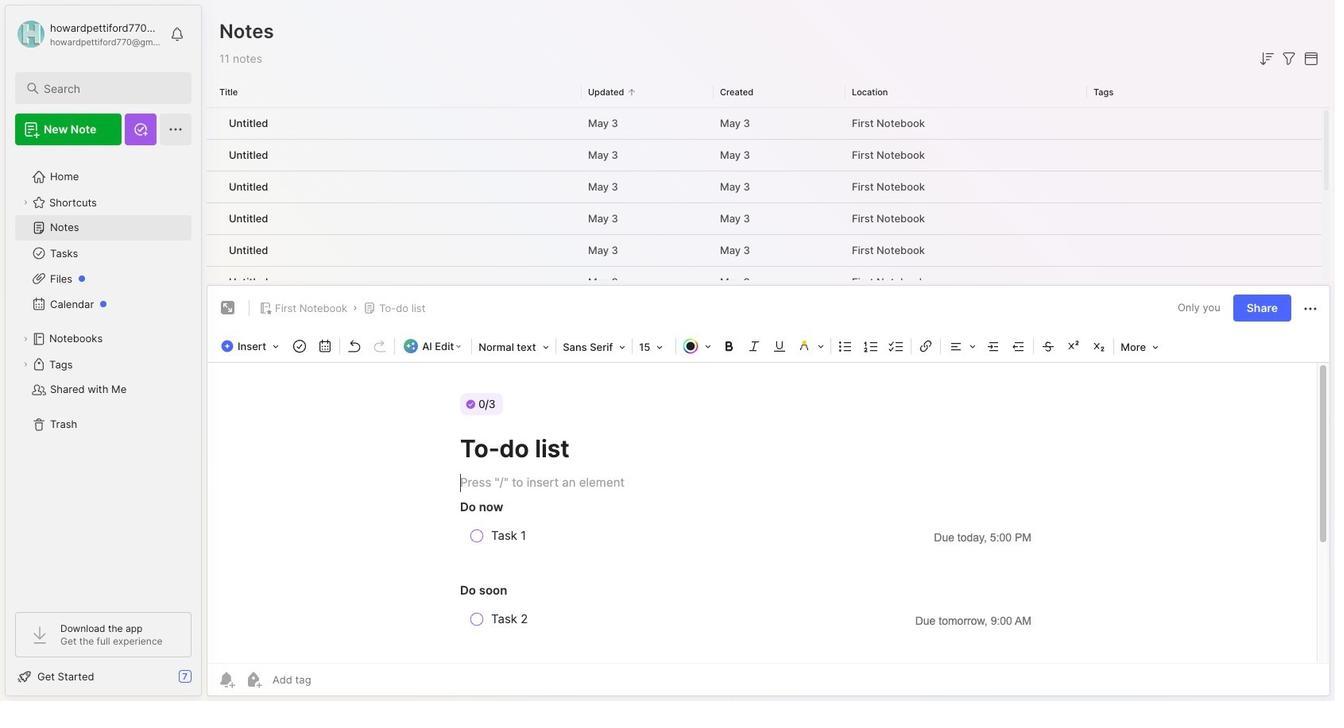 Task type: describe. For each thing, give the bounding box(es) containing it.
2 cell from the top
[[207, 140, 219, 171]]

strikethrough image
[[1038, 336, 1060, 358]]

Insert field
[[217, 336, 287, 358]]

Highlight field
[[793, 336, 829, 358]]

6 cell from the top
[[207, 267, 219, 298]]

Font family field
[[558, 336, 631, 359]]

calendar event image
[[314, 336, 336, 358]]

note window element
[[207, 286, 1331, 701]]

italic image
[[743, 336, 766, 358]]

Help and Learning task checklist field
[[6, 665, 201, 690]]

Add tag field
[[271, 673, 391, 688]]

superscript image
[[1063, 336, 1085, 358]]

task image
[[289, 336, 311, 358]]

undo image
[[344, 336, 366, 358]]

expand tags image
[[21, 360, 30, 370]]

tree inside main element
[[6, 155, 201, 599]]

underline image
[[769, 336, 791, 358]]

main element
[[0, 0, 207, 702]]

4 cell from the top
[[207, 204, 219, 235]]

numbered list image
[[860, 336, 883, 358]]

add a reminder image
[[217, 671, 236, 690]]

Font color field
[[678, 336, 716, 358]]



Task type: vqa. For each thing, say whether or not it's contained in the screenshot.
TREE inside Main Element
yes



Task type: locate. For each thing, give the bounding box(es) containing it.
bulleted list image
[[835, 336, 857, 358]]

row group
[[207, 108, 1322, 458]]

Note Editor text field
[[207, 363, 1330, 664]]

insert link image
[[915, 336, 937, 358]]

1 cell from the top
[[207, 108, 219, 139]]

Account field
[[15, 18, 162, 50]]

indent image
[[983, 336, 1005, 358]]

expand note image
[[219, 299, 238, 318]]

3 cell from the top
[[207, 172, 219, 203]]

Search text field
[[44, 81, 177, 96]]

expand notebooks image
[[21, 335, 30, 344]]

none search field inside main element
[[44, 79, 177, 98]]

Sort options field
[[1258, 49, 1277, 68]]

subscript image
[[1088, 336, 1111, 358]]

click to collapse image
[[201, 673, 213, 692]]

outdent image
[[1008, 336, 1030, 358]]

bold image
[[718, 336, 740, 358]]

None search field
[[44, 79, 177, 98]]

more image
[[1116, 336, 1164, 357]]

checklist image
[[886, 336, 908, 358]]

Font size field
[[635, 336, 674, 359]]

Heading level field
[[474, 336, 554, 359]]

add filters image
[[1280, 49, 1299, 68]]

alignment image
[[943, 336, 981, 358]]

View options field
[[1299, 49, 1321, 68]]

add tag image
[[244, 671, 263, 690]]

cell
[[207, 108, 219, 139], [207, 140, 219, 171], [207, 172, 219, 203], [207, 204, 219, 235], [207, 235, 219, 266], [207, 267, 219, 298]]

5 cell from the top
[[207, 235, 219, 266]]

Add filters field
[[1280, 49, 1299, 68]]

tree
[[6, 155, 201, 599]]



